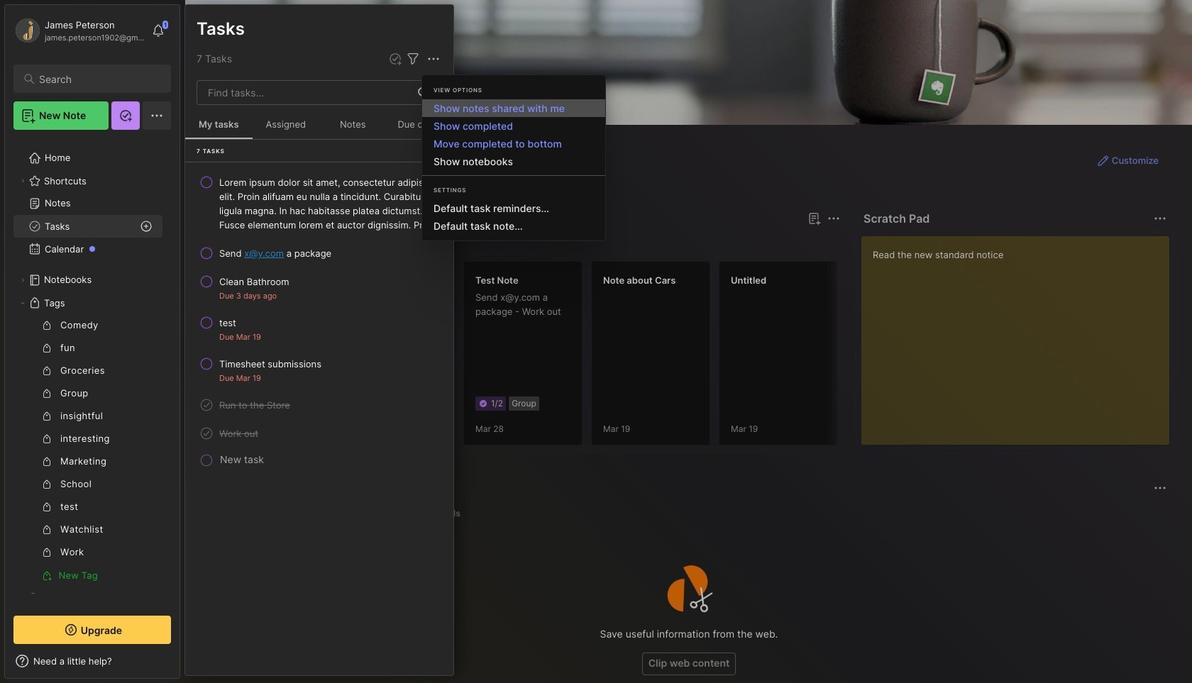 Task type: describe. For each thing, give the bounding box(es) containing it.
Account field
[[13, 16, 145, 45]]

WHAT'S NEW field
[[5, 650, 180, 673]]

Search text field
[[39, 72, 158, 86]]

more actions and view options image
[[425, 50, 442, 67]]

timesheet submissions 4 cell
[[219, 357, 322, 371]]

2 dropdown list menu from the top
[[422, 200, 606, 235]]

Start writing… text field
[[873, 236, 1169, 434]]

2 row from the top
[[191, 241, 448, 266]]

4 row from the top
[[191, 310, 448, 349]]

send x@y.com a package 1 cell
[[219, 246, 332, 261]]

run to the store 5 cell
[[219, 398, 290, 413]]

7 row from the top
[[191, 421, 448, 447]]

More actions and view options field
[[422, 50, 442, 67]]

click to collapse image
[[179, 657, 190, 674]]

Find tasks… text field
[[200, 81, 410, 104]]

expand tags image
[[18, 299, 27, 307]]

tree inside main element
[[5, 138, 180, 641]]

1 dropdown list menu from the top
[[422, 99, 606, 170]]



Task type: locate. For each thing, give the bounding box(es) containing it.
menu item
[[422, 99, 606, 117]]

group
[[13, 315, 163, 587]]

filter tasks image
[[405, 50, 422, 67]]

dropdown list menu
[[422, 99, 606, 170], [422, 200, 606, 235]]

row
[[191, 170, 448, 238], [191, 241, 448, 266], [191, 269, 448, 307], [191, 310, 448, 349], [191, 351, 448, 390], [191, 393, 448, 418], [191, 421, 448, 447]]

tab list
[[211, 236, 838, 253], [211, 506, 1165, 523]]

1 vertical spatial tab list
[[211, 506, 1165, 523]]

tab
[[211, 236, 253, 253], [258, 236, 316, 253], [211, 506, 265, 523], [427, 506, 467, 523]]

test 3 cell
[[219, 316, 236, 330]]

Filter tasks field
[[405, 50, 422, 67]]

tree
[[5, 138, 180, 641]]

main element
[[0, 0, 185, 684]]

row group
[[185, 168, 454, 471], [208, 261, 1193, 454]]

3 row from the top
[[191, 269, 448, 307]]

expand notebooks image
[[18, 276, 27, 285]]

work out 6 cell
[[219, 427, 258, 441]]

0 vertical spatial dropdown list menu
[[422, 99, 606, 170]]

group inside main element
[[13, 315, 163, 587]]

0 vertical spatial tab list
[[211, 236, 838, 253]]

1 tab list from the top
[[211, 236, 838, 253]]

None search field
[[39, 70, 158, 87]]

1 vertical spatial dropdown list menu
[[422, 200, 606, 235]]

2 tab list from the top
[[211, 506, 1165, 523]]

1 row from the top
[[191, 170, 448, 238]]

new task image
[[388, 52, 403, 66]]

6 row from the top
[[191, 393, 448, 418]]

none search field inside main element
[[39, 70, 158, 87]]

lorem ipsum dolor sit amet, consectetur adipiscing elit. proin alifuam eu nulla a tincidunt. curabitur ut ligula magna. in hac habitasse platea dictumst. fusce elementum lorem et auctor dignissim. proin eget mi id urna euismod consectetur. pellentesque porttitor ac urna quis fermentum: 0 cell
[[219, 175, 442, 232]]

5 row from the top
[[191, 351, 448, 390]]

clean bathroom 2 cell
[[219, 275, 289, 289]]



Task type: vqa. For each thing, say whether or not it's contained in the screenshot.
group inside the tree
yes



